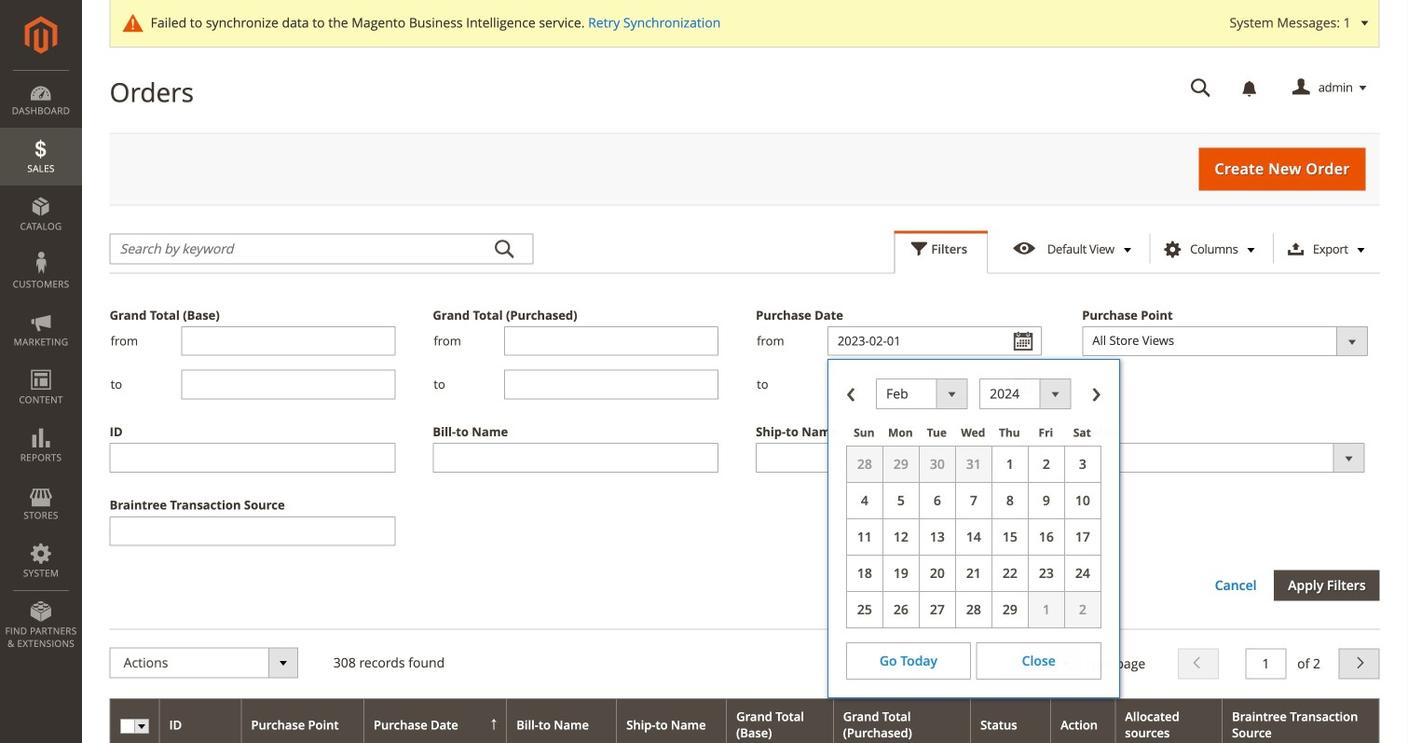 Task type: locate. For each thing, give the bounding box(es) containing it.
magento admin panel image
[[25, 16, 57, 54]]

None text field
[[1178, 72, 1225, 104], [181, 326, 396, 356], [433, 443, 719, 473], [110, 516, 396, 546], [1178, 72, 1225, 104], [181, 326, 396, 356], [433, 443, 719, 473], [110, 516, 396, 546]]

menu bar
[[0, 70, 82, 659]]

None number field
[[1246, 648, 1287, 679]]

None text field
[[505, 326, 719, 356], [828, 326, 1042, 356], [181, 370, 396, 399], [505, 370, 719, 399], [828, 370, 1042, 399], [110, 443, 396, 473], [756, 443, 1042, 473], [1015, 654, 1071, 673], [505, 326, 719, 356], [828, 326, 1042, 356], [181, 370, 396, 399], [505, 370, 719, 399], [828, 370, 1042, 399], [110, 443, 396, 473], [756, 443, 1042, 473], [1015, 654, 1071, 673]]



Task type: describe. For each thing, give the bounding box(es) containing it.
Search by keyword text field
[[110, 233, 534, 264]]



